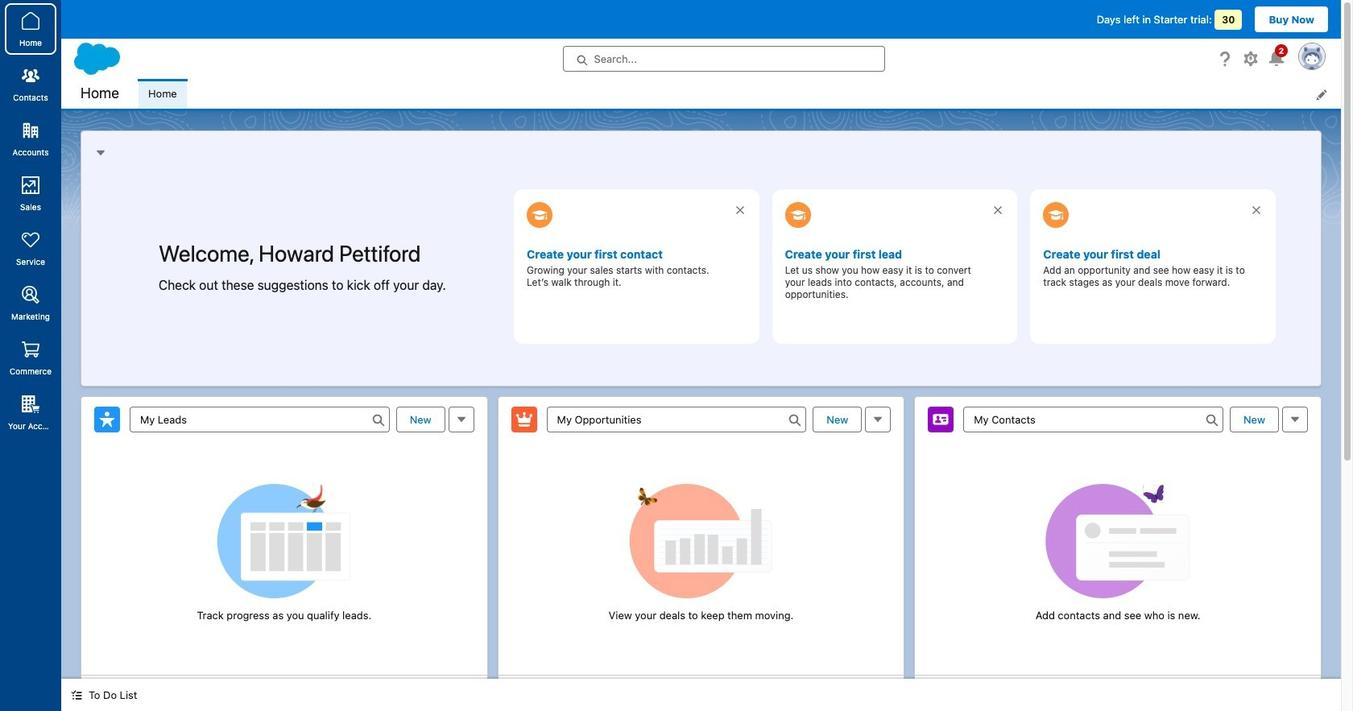 Task type: vqa. For each thing, say whether or not it's contained in the screenshot.
list item
no



Task type: describe. For each thing, give the bounding box(es) containing it.
2 select an option text field from the left
[[964, 406, 1224, 432]]

text default image
[[71, 690, 82, 701]]



Task type: locate. For each thing, give the bounding box(es) containing it.
Select an Option text field
[[130, 406, 390, 432]]

list
[[139, 79, 1341, 109]]

1 select an option text field from the left
[[547, 406, 807, 432]]

Select an Option text field
[[547, 406, 807, 432], [964, 406, 1224, 432]]

1 horizontal spatial select an option text field
[[964, 406, 1224, 432]]

0 horizontal spatial select an option text field
[[547, 406, 807, 432]]



